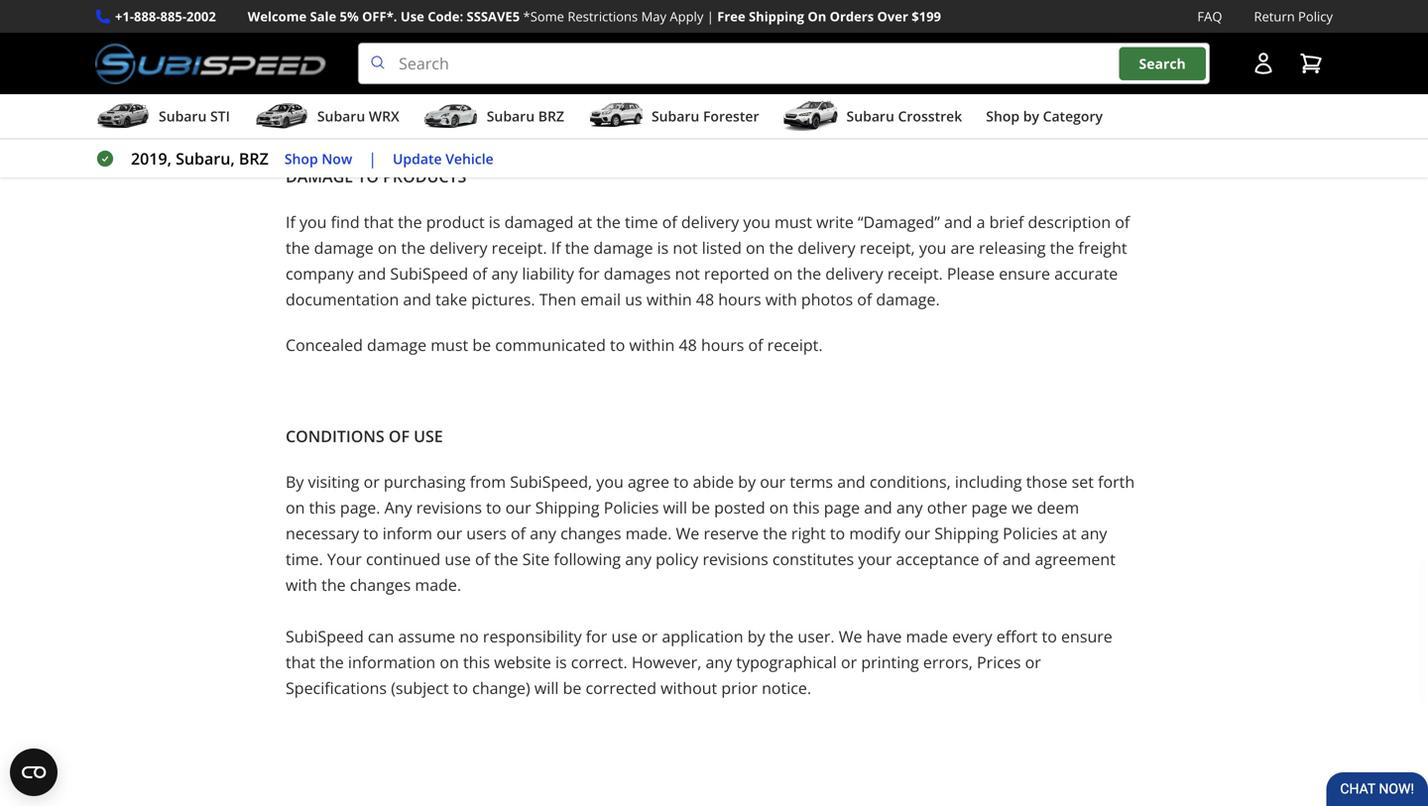 Task type: describe. For each thing, give the bounding box(es) containing it.
any
[[385, 497, 412, 519]]

1 vertical spatial 48
[[679, 335, 697, 356]]

of right photos
[[858, 289, 872, 310]]

on right posted
[[770, 497, 789, 519]]

by
[[286, 471, 304, 493]]

2 horizontal spatial shipping
[[935, 523, 999, 544]]

2 horizontal spatial this
[[793, 497, 820, 519]]

ensure inside the if you find that the product is damaged at the time of delivery you must write "damaged" and a brief description of the damage on the delivery receipt. if the damage is not listed on the delivery receipt, you are releasing the freight company and subispeed of any liability for damages not reported on the delivery receipt. please ensure accurate documentation and take pictures. then email us within 48 hours with photos of damage.
[[999, 263, 1051, 284]]

page.
[[340, 497, 381, 519]]

driver inside if the containers in your shipment show visible signs of damage, open them immediately to check the contents, and ask the driver to inspect the contents with you. then, write a precise description of the damage on both your copy and the freight company's copy of the delivery receipt.
[[343, 23, 387, 44]]

1 horizontal spatial |
[[707, 7, 714, 25]]

subaru for subaru crosstrek
[[847, 107, 895, 126]]

1 horizontal spatial made.
[[626, 523, 672, 544]]

inspection
[[286, 120, 377, 142]]

1 page from the left
[[824, 497, 860, 519]]

correct.
[[571, 652, 628, 673]]

modify
[[850, 523, 901, 544]]

of down reported at the top of page
[[749, 335, 764, 356]]

will inside subispeed can assume no responsibility for use or application by the user. we have made every effort to ensure that the information on this website is correct. however, any typographical or printing errors, prices or specifications (subject to change) will be corrected without prior notice.
[[535, 678, 559, 699]]

policy
[[1299, 7, 1334, 25]]

our up acceptance
[[905, 523, 931, 544]]

on right reported at the top of page
[[774, 263, 793, 284]]

on down by
[[286, 497, 305, 519]]

bill
[[932, 94, 955, 116]]

on inside subispeed can assume no responsibility for use or application by the user. we have made every effort to ensure that the information on this website is correct. however, any typographical or printing errors, prices or specifications (subject to change) will be corrected without prior notice.
[[440, 652, 459, 673]]

assume
[[398, 626, 456, 648]]

damage down documentation
[[367, 335, 427, 356]]

any left "policy"
[[625, 549, 652, 570]]

to up users
[[486, 497, 502, 519]]

on inside if the driver doesn't allow you to open it for inspection or can't wait, please write on the bill of lading: subject to inspection and have the driver sign it.
[[881, 94, 900, 116]]

subaru sti
[[159, 107, 230, 126]]

continued
[[366, 549, 441, 570]]

can
[[368, 626, 394, 648]]

off*.
[[362, 7, 397, 25]]

subaru forester
[[652, 107, 760, 126]]

1 vertical spatial hours
[[701, 335, 745, 356]]

search button
[[1120, 47, 1206, 80]]

subaru wrx button
[[254, 98, 400, 138]]

company's
[[399, 49, 478, 70]]

to right $199
[[943, 0, 958, 18]]

wait,
[[748, 94, 783, 116]]

find
[[331, 211, 360, 233]]

our left terms
[[760, 471, 786, 493]]

subaru crosstrek button
[[783, 98, 963, 138]]

over
[[878, 7, 909, 25]]

and down ask
[[286, 49, 314, 70]]

a subaru crosstrek thumbnail image image
[[783, 101, 839, 131]]

sign
[[529, 120, 559, 142]]

2 horizontal spatial your
[[1053, 23, 1087, 44]]

1 vertical spatial policies
[[1003, 523, 1059, 544]]

by for conditions,
[[739, 471, 756, 493]]

subaru sti button
[[95, 98, 230, 138]]

the down sale
[[318, 49, 342, 70]]

of down users
[[475, 549, 490, 570]]

our left users
[[437, 523, 463, 544]]

update vehicle
[[393, 149, 494, 168]]

or down effort
[[1026, 652, 1042, 673]]

and up modify
[[864, 497, 893, 519]]

be inside subispeed can assume no responsibility for use or application by the user. we have made every effort to ensure that the information on this website is correct. however, any typographical or printing errors, prices or specifications (subject to change) will be corrected without prior notice.
[[563, 678, 582, 699]]

the down shipment
[[467, 23, 492, 44]]

of
[[389, 426, 410, 447]]

of up 'pictures.' in the left top of the page
[[473, 263, 488, 284]]

we inside subispeed can assume no responsibility for use or application by the user. we have made every effort to ensure that the information on this website is correct. however, any typographical or printing errors, prices or specifications (subject to change) will be corrected without prior notice.
[[839, 626, 863, 648]]

1 vertical spatial to
[[358, 166, 379, 187]]

site
[[523, 549, 550, 570]]

immediately
[[847, 0, 939, 18]]

acceptance
[[896, 549, 980, 570]]

0 vertical spatial not
[[673, 237, 698, 259]]

and left take
[[403, 289, 432, 310]]

the left right
[[763, 523, 788, 544]]

sti
[[210, 107, 230, 126]]

if for if you find that the product is damaged at the time of delivery you must write "damaged" and a brief description of the damage on the delivery receipt. if the damage is not listed on the delivery receipt, you are releasing the freight company and subispeed of any liability for damages not reported on the delivery receipt. please ensure accurate documentation and take pictures. then email us within 48 hours with photos of damage.
[[286, 211, 296, 233]]

subaru forester button
[[588, 98, 760, 138]]

$199
[[912, 7, 942, 25]]

to right (subject
[[453, 678, 468, 699]]

or inside if the driver doesn't allow you to open it for inspection or can't wait, please write on the bill of lading: subject to inspection and have the driver sign it.
[[689, 94, 705, 116]]

you inside if the driver doesn't allow you to open it for inspection or can't wait, please write on the bill of lading: subject to inspection and have the driver sign it.
[[477, 94, 504, 116]]

shop now link
[[285, 148, 353, 170]]

conditions of use
[[286, 426, 443, 447]]

products
[[383, 166, 467, 187]]

1 horizontal spatial copy
[[1091, 23, 1126, 44]]

you inside by visiting or purchasing from subispeed, you agree to abide by our terms and conditions, including those set forth on this page. any revisions to our shipping policies will be posted on this page and any other page we deem necessary to inform our users of any changes made. we reserve the right to modify our shipping policies at any time. your continued use of the site following any policy revisions constitutes your acceptance of and agreement with the changes made.
[[597, 471, 624, 493]]

1 vertical spatial must
[[431, 335, 469, 356]]

corrected
[[586, 678, 657, 699]]

on up documentation
[[378, 237, 397, 259]]

+1-888-885-2002 link
[[115, 6, 216, 27]]

your inside by visiting or purchasing from subispeed, you agree to abide by our terms and conditions, including those set forth on this page. any revisions to our shipping policies will be posted on this page and any other page we deem necessary to inform our users of any changes made. we reserve the right to modify our shipping policies at any time. your continued use of the site following any policy revisions constitutes your acceptance of and agreement with the changes made.
[[859, 549, 892, 570]]

and down we
[[1003, 549, 1031, 570]]

and right terms
[[838, 471, 866, 493]]

and right contents,
[[1110, 0, 1138, 18]]

receipt. up damage.
[[888, 263, 943, 284]]

subispeed can assume no responsibility for use or application by the user. we have made every effort to ensure that the information on this website is correct. however, any typographical or printing errors, prices or specifications (subject to change) will be corrected without prior notice.
[[286, 626, 1113, 699]]

0 horizontal spatial this
[[309, 497, 336, 519]]

1 vertical spatial copy
[[482, 49, 517, 70]]

return policy link
[[1255, 6, 1334, 27]]

right
[[792, 523, 826, 544]]

to left 'within'
[[610, 335, 625, 356]]

freight for driver
[[347, 49, 395, 70]]

both
[[1015, 23, 1049, 44]]

the up "company"
[[286, 237, 310, 259]]

subispeed inside subispeed can assume no responsibility for use or application by the user. we have made every effort to ensure that the information on this website is correct. however, any typographical or printing errors, prices or specifications (subject to change) will be corrected without prior notice.
[[286, 626, 364, 648]]

visible
[[583, 0, 630, 18]]

you up reported at the top of page
[[744, 211, 771, 233]]

then
[[540, 289, 577, 310]]

button image
[[1252, 52, 1276, 76]]

0 vertical spatial your
[[428, 0, 462, 18]]

the up the inspection
[[300, 94, 324, 116]]

to left inspect
[[391, 23, 406, 44]]

any up site
[[530, 523, 557, 544]]

photos
[[802, 289, 853, 310]]

to right right
[[830, 523, 846, 544]]

set
[[1072, 471, 1094, 493]]

ensure inside subispeed can assume no responsibility for use or application by the user. we have made every effort to ensure that the information on this website is correct. however, any typographical or printing errors, prices or specifications (subject to change) will be corrected without prior notice.
[[1062, 626, 1113, 648]]

now
[[322, 149, 353, 168]]

at inside the if you find that the product is damaged at the time of delivery you must write "damaged" and a brief description of the damage on the delivery receipt. if the damage is not listed on the delivery receipt, you are releasing the freight company and subispeed of any liability for damages not reported on the delivery receipt. please ensure accurate documentation and take pictures. then email us within 48 hours with photos of damage.
[[578, 211, 593, 233]]

have inside if the driver doesn't allow you to open it for inspection or can't wait, please write on the bill of lading: subject to inspection and have the driver sign it.
[[413, 120, 449, 142]]

shipment
[[466, 0, 536, 18]]

use inside by visiting or purchasing from subispeed, you agree to abide by our terms and conditions, including those set forth on this page. any revisions to our shipping policies will be posted on this page and any other page we deem necessary to inform our users of any changes made. we reserve the right to modify our shipping policies at any time. your continued use of the site following any policy revisions constitutes your acceptance of and agreement with the changes made.
[[445, 549, 471, 570]]

2019, subaru, brz
[[131, 148, 269, 169]]

the up reported at the top of page
[[770, 237, 794, 259]]

for inside if the driver doesn't allow you to open it for inspection or can't wait, please write on the bill of lading: subject to inspection and have the driver sign it.
[[583, 94, 604, 116]]

printing
[[862, 652, 920, 673]]

the down products
[[401, 237, 426, 259]]

us within
[[625, 289, 692, 310]]

that inside the if you find that the product is damaged at the time of delivery you must write "damaged" and a brief description of the damage on the delivery receipt. if the damage is not listed on the delivery receipt, you are releasing the freight company and subispeed of any liability for damages not reported on the delivery receipt. please ensure accurate documentation and take pictures. then email us within 48 hours with photos of damage.
[[364, 211, 394, 233]]

the up both
[[1009, 0, 1033, 18]]

to right effort
[[1042, 626, 1058, 648]]

the up ask
[[300, 0, 324, 18]]

information
[[348, 652, 436, 673]]

of right acceptance
[[984, 549, 999, 570]]

typographical
[[737, 652, 837, 673]]

2019,
[[131, 148, 172, 169]]

of up site
[[511, 523, 526, 544]]

to down page.
[[363, 523, 379, 544]]

of right time
[[663, 211, 677, 233]]

documentation
[[286, 289, 399, 310]]

subaru for subaru wrx
[[317, 107, 365, 126]]

1 vertical spatial not
[[675, 263, 700, 284]]

*some
[[523, 7, 565, 25]]

the left site
[[494, 549, 519, 570]]

or left printing at the right of page
[[841, 652, 857, 673]]

it.
[[563, 120, 577, 142]]

a subaru sti thumbnail image image
[[95, 101, 151, 131]]

the up liability
[[565, 237, 590, 259]]

crosstrek
[[898, 107, 963, 126]]

open inside if the containers in your shipment show visible signs of damage, open them immediately to check the contents, and ask the driver to inspect the contents with you. then, write a precise description of the damage on both your copy and the freight company's copy of the delivery receipt.
[[762, 0, 800, 18]]

are
[[951, 237, 975, 259]]

+1-
[[115, 7, 134, 25]]

1 vertical spatial driver
[[328, 94, 372, 116]]

the up specifications
[[320, 652, 344, 673]]

description inside if the containers in your shipment show visible signs of damage, open them immediately to check the contents, and ask the driver to inspect the contents with you. then, write a precise description of the damage on both your copy and the freight company's copy of the delivery receipt.
[[793, 23, 876, 44]]

any down conditions,
[[897, 497, 923, 519]]

welcome
[[248, 7, 307, 25]]

damage,
[[694, 0, 758, 18]]

and inside if the driver doesn't allow you to open it for inspection or can't wait, please write on the bill of lading: subject to inspection and have the driver sign it.
[[381, 120, 409, 142]]

of down immediately
[[880, 23, 895, 44]]

use
[[414, 426, 443, 447]]

is inside subispeed can assume no responsibility for use or application by the user. we have made every effort to ensure that the information on this website is correct. however, any typographical or printing errors, prices or specifications (subject to change) will be corrected without prior notice.
[[556, 652, 567, 673]]

with inside if the containers in your shipment show visible signs of damage, open them immediately to check the contents, and ask the driver to inspect the contents with you. then, write a precise description of the damage on both your copy and the freight company's copy of the delivery receipt.
[[564, 23, 596, 44]]

if for if the driver doesn't allow you to open it for inspection or can't wait, please write on the bill of lading: subject to inspection and have the driver sign it.
[[286, 94, 296, 116]]

please
[[787, 94, 835, 116]]

for inside the if you find that the product is damaged at the time of delivery you must write "damaged" and a brief description of the damage on the delivery receipt. if the damage is not listed on the delivery receipt, you are releasing the freight company and subispeed of any liability for damages not reported on the delivery receipt. please ensure accurate documentation and take pictures. then email us within 48 hours with photos of damage.
[[579, 263, 600, 284]]

1 vertical spatial made.
[[415, 575, 461, 596]]

subaru for subaru sti
[[159, 107, 207, 126]]

communicated
[[495, 335, 606, 356]]

0 vertical spatial shipping
[[749, 7, 805, 25]]

we inside by visiting or purchasing from subispeed, you agree to abide by our terms and conditions, including those set forth on this page. any revisions to our shipping policies will be posted on this page and any other page we deem necessary to inform our users of any changes made. we reserve the right to modify our shipping policies at any time. your continued use of the site following any policy revisions constitutes your acceptance of and agreement with the changes made.
[[676, 523, 700, 544]]

search input field
[[358, 43, 1211, 84]]

the left product
[[398, 211, 422, 233]]

to inside if the driver doesn't allow you to open it for inspection or can't wait, please write on the bill of lading: subject to inspection and have the driver sign it.
[[1102, 94, 1123, 116]]

receipt. down photos
[[768, 335, 823, 356]]

no
[[460, 626, 479, 648]]

releasing
[[979, 237, 1046, 259]]

888-
[[134, 7, 160, 25]]

posted
[[715, 497, 766, 519]]

2 vertical spatial driver
[[481, 120, 525, 142]]

the down contents
[[540, 49, 564, 70]]

of right may
[[675, 0, 690, 18]]

the up "typographical"
[[770, 626, 794, 648]]

the down your
[[322, 575, 346, 596]]

signs
[[634, 0, 671, 18]]

brz inside dropdown button
[[539, 107, 565, 126]]

any inside the if you find that the product is damaged at the time of delivery you must write "damaged" and a brief description of the damage on the delivery receipt. if the damage is not listed on the delivery receipt, you are releasing the freight company and subispeed of any liability for damages not reported on the delivery receipt. please ensure accurate documentation and take pictures. then email us within 48 hours with photos of damage.
[[492, 263, 518, 284]]

0 horizontal spatial brz
[[239, 148, 269, 169]]

this inside subispeed can assume no responsibility for use or application by the user. we have made every effort to ensure that the information on this website is correct. however, any typographical or printing errors, prices or specifications (subject to change) will be corrected without prior notice.
[[463, 652, 490, 673]]

a inside the if you find that the product is damaged at the time of delivery you must write "damaged" and a brief description of the damage on the delivery receipt. if the damage is not listed on the delivery receipt, you are releasing the freight company and subispeed of any liability for damages not reported on the delivery receipt. please ensure accurate documentation and take pictures. then email us within 48 hours with photos of damage.
[[977, 211, 986, 233]]

those
[[1027, 471, 1068, 493]]

including
[[955, 471, 1023, 493]]

1 vertical spatial shipping
[[536, 497, 600, 519]]

hours inside the if you find that the product is damaged at the time of delivery you must write "damaged" and a brief description of the damage on the delivery receipt. if the damage is not listed on the delivery receipt, you are releasing the freight company and subispeed of any liability for damages not reported on the delivery receipt. please ensure accurate documentation and take pictures. then email us within 48 hours with photos of damage.
[[719, 289, 762, 310]]

users
[[467, 523, 507, 544]]

can't
[[709, 94, 744, 116]]

open widget image
[[10, 749, 58, 797]]

1 horizontal spatial revisions
[[703, 549, 769, 570]]

you left 'find'
[[300, 211, 327, 233]]

damage down 'find'
[[314, 237, 374, 259]]

0 vertical spatial is
[[489, 211, 501, 233]]

0 vertical spatial policies
[[604, 497, 659, 519]]

damage to products
[[286, 166, 467, 187]]

any up agreement
[[1081, 523, 1108, 544]]

then,
[[636, 23, 677, 44]]



Task type: locate. For each thing, give the bounding box(es) containing it.
inspect
[[410, 23, 463, 44]]

allow
[[434, 94, 472, 116]]

48 right 'within'
[[679, 335, 697, 356]]

and
[[1110, 0, 1138, 18], [286, 49, 314, 70], [381, 120, 409, 142], [945, 211, 973, 233], [358, 263, 386, 284], [403, 289, 432, 310], [838, 471, 866, 493], [864, 497, 893, 519], [1003, 549, 1031, 570]]

1 horizontal spatial use
[[612, 626, 638, 648]]

0 horizontal spatial use
[[445, 549, 471, 570]]

a subaru brz thumbnail image image
[[423, 101, 479, 131]]

1 horizontal spatial ensure
[[1062, 626, 1113, 648]]

subispeed up take
[[390, 263, 468, 284]]

show
[[540, 0, 579, 18]]

policy
[[656, 549, 699, 570]]

1 horizontal spatial this
[[463, 652, 490, 673]]

if the driver doesn't allow you to open it for inspection or can't wait, please write on the bill of lading: subject to inspection and have the driver sign it.
[[286, 94, 1123, 142]]

however,
[[632, 652, 702, 673]]

this
[[309, 497, 336, 519], [793, 497, 820, 519], [463, 652, 490, 673]]

0 vertical spatial hours
[[719, 289, 762, 310]]

our down from subispeed, on the left
[[506, 497, 531, 519]]

must up photos
[[775, 211, 813, 233]]

freight for of
[[1079, 237, 1128, 259]]

at
[[578, 211, 593, 233], [1063, 523, 1077, 544]]

1 horizontal spatial policies
[[1003, 523, 1059, 544]]

notice.
[[762, 678, 812, 699]]

0 vertical spatial revisions
[[416, 497, 482, 519]]

you right allow at left top
[[477, 94, 504, 116]]

damage
[[927, 23, 987, 44], [314, 237, 374, 259], [594, 237, 653, 259], [367, 335, 427, 356]]

will inside by visiting or purchasing from subispeed, you agree to abide by our terms and conditions, including those set forth on this page. any revisions to our shipping policies will be posted on this page and any other page we deem necessary to inform our users of any changes made. we reserve the right to modify our shipping policies at any time. your continued use of the site following any policy revisions constitutes your acceptance of and agreement with the changes made.
[[663, 497, 688, 519]]

0 horizontal spatial changes
[[350, 575, 411, 596]]

made. down continued at bottom
[[415, 575, 461, 596]]

application
[[662, 626, 744, 648]]

| right now
[[368, 148, 377, 169]]

0 vertical spatial use
[[445, 549, 471, 570]]

changes up following
[[561, 523, 622, 544]]

pictures.
[[472, 289, 535, 310]]

this down no
[[463, 652, 490, 673]]

1 subaru from the left
[[159, 107, 207, 126]]

with down time.
[[286, 575, 317, 596]]

1 vertical spatial shop
[[285, 149, 318, 168]]

shop for shop by category
[[987, 107, 1020, 126]]

0 vertical spatial be
[[473, 335, 491, 356]]

subject
[[1035, 94, 1098, 116]]

receipt. down damaged
[[492, 237, 547, 259]]

the up vehicle
[[453, 120, 477, 142]]

listed
[[702, 237, 742, 259]]

the up accurate
[[1051, 237, 1075, 259]]

contents
[[496, 23, 560, 44]]

shop now
[[285, 149, 353, 168]]

shipping left 'on'
[[749, 7, 805, 25]]

by inside by visiting or purchasing from subispeed, you agree to abide by our terms and conditions, including those set forth on this page. any revisions to our shipping policies will be posted on this page and any other page we deem necessary to inform our users of any changes made. we reserve the right to modify our shipping policies at any time. your continued use of the site following any policy revisions constitutes your acceptance of and agreement with the changes made.
[[739, 471, 756, 493]]

0 horizontal spatial subispeed
[[286, 626, 364, 648]]

description up accurate
[[1029, 211, 1111, 233]]

ensure
[[999, 263, 1051, 284], [1062, 626, 1113, 648]]

write inside if the containers in your shipment show visible signs of damage, open them immediately to check the contents, and ask the driver to inspect the contents with you. then, write a precise description of the damage on both your copy and the freight company's copy of the delivery receipt.
[[681, 23, 718, 44]]

damaged
[[505, 211, 574, 233]]

subispeed
[[390, 263, 468, 284], [286, 626, 364, 648]]

by visiting or purchasing from subispeed, you agree to abide by our terms and conditions, including those set forth on this page. any revisions to our shipping policies will be posted on this page and any other page we deem necessary to inform our users of any changes made. we reserve the right to modify our shipping policies at any time. your continued use of the site following any policy revisions constitutes your acceptance of and agreement with the changes made.
[[286, 471, 1135, 596]]

1 vertical spatial revisions
[[703, 549, 769, 570]]

revisions
[[416, 497, 482, 519], [703, 549, 769, 570]]

be down the correct.
[[563, 678, 582, 699]]

receipt. inside if the containers in your shipment show visible signs of damage, open them immediately to check the contents, and ask the driver to inspect the contents with you. then, write a precise description of the damage on both your copy and the freight company's copy of the delivery receipt.
[[630, 49, 686, 70]]

subaru
[[159, 107, 207, 126], [317, 107, 365, 126], [487, 107, 535, 126], [652, 107, 700, 126], [847, 107, 895, 126]]

faq link
[[1198, 6, 1223, 27]]

0 vertical spatial subispeed
[[390, 263, 468, 284]]

0 vertical spatial freight
[[347, 49, 395, 70]]

policies
[[604, 497, 659, 519], [1003, 523, 1059, 544]]

1 vertical spatial by
[[739, 471, 756, 493]]

copy
[[1091, 23, 1126, 44], [482, 49, 517, 70]]

shop left now
[[285, 149, 318, 168]]

on down the check
[[991, 23, 1010, 44]]

that right 'find'
[[364, 211, 394, 233]]

the left bill
[[904, 94, 928, 116]]

your
[[327, 549, 362, 570]]

shop for shop now
[[285, 149, 318, 168]]

4 subaru from the left
[[652, 107, 700, 126]]

0 horizontal spatial a
[[723, 23, 731, 44]]

0 horizontal spatial be
[[473, 335, 491, 356]]

page
[[824, 497, 860, 519], [972, 497, 1008, 519]]

and up are
[[945, 211, 973, 233]]

will down 'agree'
[[663, 497, 688, 519]]

1 horizontal spatial page
[[972, 497, 1008, 519]]

1 horizontal spatial your
[[859, 549, 892, 570]]

return
[[1255, 7, 1296, 25]]

1 horizontal spatial open
[[762, 0, 800, 18]]

must inside the if you find that the product is damaged at the time of delivery you must write "damaged" and a brief description of the damage on the delivery receipt. if the damage is not listed on the delivery receipt, you are releasing the freight company and subispeed of any liability for damages not reported on the delivery receipt. please ensure accurate documentation and take pictures. then email us within 48 hours with photos of damage.
[[775, 211, 813, 233]]

restrictions
[[568, 7, 638, 25]]

and up documentation
[[358, 263, 386, 284]]

that
[[364, 211, 394, 233], [286, 652, 316, 673]]

driver
[[343, 23, 387, 44], [328, 94, 372, 116], [481, 120, 525, 142]]

of right bill
[[959, 94, 974, 116]]

on up reported at the top of page
[[746, 237, 766, 259]]

open inside if the driver doesn't allow you to open it for inspection or can't wait, please write on the bill of lading: subject to inspection and have the driver sign it.
[[527, 94, 565, 116]]

shop right bill
[[987, 107, 1020, 126]]

2 subaru from the left
[[317, 107, 365, 126]]

doesn't
[[376, 94, 430, 116]]

at right damaged
[[578, 211, 593, 233]]

0 vertical spatial description
[[793, 23, 876, 44]]

by inside dropdown button
[[1024, 107, 1040, 126]]

1 horizontal spatial description
[[1029, 211, 1111, 233]]

0 horizontal spatial open
[[527, 94, 565, 116]]

shop inside dropdown button
[[987, 107, 1020, 126]]

1 horizontal spatial with
[[564, 23, 596, 44]]

1 vertical spatial write
[[839, 94, 876, 116]]

of inside if the driver doesn't allow you to open it for inspection or can't wait, please write on the bill of lading: subject to inspection and have the driver sign it.
[[959, 94, 974, 116]]

in
[[410, 0, 424, 18]]

0 vertical spatial we
[[676, 523, 700, 544]]

subaru for subaru brz
[[487, 107, 535, 126]]

write inside if the driver doesn't allow you to open it for inspection or can't wait, please write on the bill of lading: subject to inspection and have the driver sign it.
[[839, 94, 876, 116]]

1 horizontal spatial must
[[775, 211, 813, 233]]

0 vertical spatial must
[[775, 211, 813, 233]]

damage inside if the containers in your shipment show visible signs of damage, open them immediately to check the contents, and ask the driver to inspect the contents with you. then, write a precise description of the damage on both your copy and the freight company's copy of the delivery receipt.
[[927, 23, 987, 44]]

open
[[762, 0, 800, 18], [527, 94, 565, 116]]

copy down contents
[[482, 49, 517, 70]]

any down application
[[706, 652, 732, 673]]

5 subaru from the left
[[847, 107, 895, 126]]

open up sign
[[527, 94, 565, 116]]

precise
[[736, 23, 789, 44]]

with inside the if you find that the product is damaged at the time of delivery you must write "damaged" and a brief description of the damage on the delivery receipt. if the damage is not listed on the delivery receipt, you are releasing the freight company and subispeed of any liability for damages not reported on the delivery receipt. please ensure accurate documentation and take pictures. then email us within 48 hours with photos of damage.
[[766, 289, 798, 310]]

made. up "policy"
[[626, 523, 672, 544]]

receipt.
[[630, 49, 686, 70], [492, 237, 547, 259], [888, 263, 943, 284], [768, 335, 823, 356]]

1 horizontal spatial have
[[867, 626, 902, 648]]

0 vertical spatial to
[[1102, 94, 1123, 116]]

ensure right effort
[[1062, 626, 1113, 648]]

them
[[804, 0, 843, 18]]

0 vertical spatial brz
[[539, 107, 565, 126]]

damage
[[286, 166, 353, 187]]

48 inside the if you find that the product is damaged at the time of delivery you must write "damaged" and a brief description of the damage on the delivery receipt. if the damage is not listed on the delivery receipt, you are releasing the freight company and subispeed of any liability for damages not reported on the delivery receipt. please ensure accurate documentation and take pictures. then email us within 48 hours with photos of damage.
[[696, 289, 715, 310]]

to left abide
[[674, 471, 689, 493]]

every
[[953, 626, 993, 648]]

2002
[[187, 7, 216, 25]]

subispeed up specifications
[[286, 626, 364, 648]]

for up the correct.
[[586, 626, 608, 648]]

use inside subispeed can assume no responsibility for use or application by the user. we have made every effort to ensure that the information on this website is correct. however, any typographical or printing errors, prices or specifications (subject to change) will be corrected without prior notice.
[[612, 626, 638, 648]]

freight inside if the containers in your shipment show visible signs of damage, open them immediately to check the contents, and ask the driver to inspect the contents with you. then, write a precise description of the damage on both your copy and the freight company's copy of the delivery receipt.
[[347, 49, 395, 70]]

if inside if the driver doesn't allow you to open it for inspection or can't wait, please write on the bill of lading: subject to inspection and have the driver sign it.
[[286, 94, 296, 116]]

or up however,
[[642, 626, 658, 648]]

2 page from the left
[[972, 497, 1008, 519]]

0 horizontal spatial |
[[368, 148, 377, 169]]

subaru up now
[[317, 107, 365, 126]]

the down immediately
[[899, 23, 923, 44]]

2 vertical spatial is
[[556, 652, 567, 673]]

1 vertical spatial for
[[579, 263, 600, 284]]

errors,
[[924, 652, 973, 673]]

1 vertical spatial changes
[[350, 575, 411, 596]]

prior
[[722, 678, 758, 699]]

0 horizontal spatial we
[[676, 523, 700, 544]]

responsibility
[[483, 626, 582, 648]]

0 vertical spatial ensure
[[999, 263, 1051, 284]]

that inside subispeed can assume no responsibility for use or application by the user. we have made every effort to ensure that the information on this website is correct. however, any typographical or printing errors, prices or specifications (subject to change) will be corrected without prior notice.
[[286, 652, 316, 673]]

freight inside the if you find that the product is damaged at the time of delivery you must write "damaged" and a brief description of the damage on the delivery receipt. if the damage is not listed on the delivery receipt, you are releasing the freight company and subispeed of any liability for damages not reported on the delivery receipt. please ensure accurate documentation and take pictures. then email us within 48 hours with photos of damage.
[[1079, 237, 1128, 259]]

0 horizontal spatial to
[[358, 166, 379, 187]]

2 vertical spatial your
[[859, 549, 892, 570]]

the left time
[[597, 211, 621, 233]]

to right now
[[358, 166, 379, 187]]

0 vertical spatial driver
[[343, 23, 387, 44]]

1 horizontal spatial will
[[663, 497, 688, 519]]

2 vertical spatial shipping
[[935, 523, 999, 544]]

you left are
[[920, 237, 947, 259]]

0 vertical spatial at
[[578, 211, 593, 233]]

sssave5
[[467, 7, 520, 25]]

to right subject
[[1102, 94, 1123, 116]]

1 vertical spatial brz
[[239, 148, 269, 169]]

1 vertical spatial open
[[527, 94, 565, 116]]

0 vertical spatial write
[[681, 23, 718, 44]]

sale
[[310, 7, 337, 25]]

shop by category
[[987, 107, 1103, 126]]

on
[[991, 23, 1010, 44], [881, 94, 900, 116], [378, 237, 397, 259], [746, 237, 766, 259], [774, 263, 793, 284], [286, 497, 305, 519], [770, 497, 789, 519], [440, 652, 459, 673]]

if inside if the containers in your shipment show visible signs of damage, open them immediately to check the contents, and ask the driver to inspect the contents with you. then, write a precise description of the damage on both your copy and the freight company's copy of the delivery receipt.
[[286, 0, 296, 18]]

freight up accurate
[[1079, 237, 1128, 259]]

update
[[393, 149, 442, 168]]

website
[[494, 652, 552, 673]]

copy down contents,
[[1091, 23, 1126, 44]]

1 horizontal spatial be
[[563, 678, 582, 699]]

be down 'pictures.' in the left top of the page
[[473, 335, 491, 356]]

if for if the containers in your shipment show visible signs of damage, open them immediately to check the contents, and ask the driver to inspect the contents with you. then, write a precise description of the damage on both your copy and the freight company's copy of the delivery receipt.
[[286, 0, 296, 18]]

by for have
[[748, 626, 766, 648]]

at inside by visiting or purchasing from subispeed, you agree to abide by our terms and conditions, including those set forth on this page. any revisions to our shipping policies will be posted on this page and any other page we deem necessary to inform our users of any changes made. we reserve the right to modify our shipping policies at any time. your continued use of the site following any policy revisions constitutes your acceptance of and agreement with the changes made.
[[1063, 523, 1077, 544]]

is left the correct.
[[556, 652, 567, 673]]

the left 5%
[[315, 23, 339, 44]]

your down modify
[[859, 549, 892, 570]]

changes down continued at bottom
[[350, 575, 411, 596]]

2 horizontal spatial is
[[657, 237, 669, 259]]

driver left sign
[[481, 120, 525, 142]]

0 vertical spatial copy
[[1091, 23, 1126, 44]]

by up posted
[[739, 471, 756, 493]]

0 vertical spatial a
[[723, 23, 731, 44]]

0 vertical spatial that
[[364, 211, 394, 233]]

of
[[675, 0, 690, 18], [880, 23, 895, 44], [521, 49, 536, 70], [959, 94, 974, 116], [663, 211, 677, 233], [1116, 211, 1130, 233], [473, 263, 488, 284], [858, 289, 872, 310], [749, 335, 764, 356], [511, 523, 526, 544], [475, 549, 490, 570], [984, 549, 999, 570]]

0 horizontal spatial that
[[286, 652, 316, 673]]

we up "policy"
[[676, 523, 700, 544]]

1 vertical spatial be
[[692, 497, 710, 519]]

write for please
[[839, 94, 876, 116]]

or inside by visiting or purchasing from subispeed, you agree to abide by our terms and conditions, including those set forth on this page. any revisions to our shipping policies will be posted on this page and any other page we deem necessary to inform our users of any changes made. we reserve the right to modify our shipping policies at any time. your continued use of the site following any policy revisions constitutes your acceptance of and agreement with the changes made.
[[364, 471, 380, 493]]

open up precise
[[762, 0, 800, 18]]

have inside subispeed can assume no responsibility for use or application by the user. we have made every effort to ensure that the information on this website is correct. however, any typographical or printing errors, prices or specifications (subject to change) will be corrected without prior notice.
[[867, 626, 902, 648]]

shipping down from subispeed, on the left
[[536, 497, 600, 519]]

0 horizontal spatial freight
[[347, 49, 395, 70]]

damage up damages
[[594, 237, 653, 259]]

subispeed logo image
[[95, 43, 327, 84]]

0 vertical spatial |
[[707, 7, 714, 25]]

with left photos
[[766, 289, 798, 310]]

damages
[[604, 263, 671, 284]]

policies down we
[[1003, 523, 1059, 544]]

1 vertical spatial will
[[535, 678, 559, 699]]

1 horizontal spatial at
[[1063, 523, 1077, 544]]

to inside if the driver doesn't allow you to open it for inspection or can't wait, please write on the bill of lading: subject to inspection and have the driver sign it.
[[508, 94, 523, 116]]

deem
[[1038, 497, 1080, 519]]

0 horizontal spatial at
[[578, 211, 593, 233]]

0 vertical spatial 48
[[696, 289, 715, 310]]

by up "typographical"
[[748, 626, 766, 648]]

containers
[[328, 0, 406, 18]]

a subaru wrx thumbnail image image
[[254, 101, 309, 131]]

page down terms
[[824, 497, 860, 519]]

brz
[[539, 107, 565, 126], [239, 148, 269, 169]]

on
[[808, 7, 827, 25]]

subaru crosstrek
[[847, 107, 963, 126]]

you
[[477, 94, 504, 116], [300, 211, 327, 233], [744, 211, 771, 233], [920, 237, 947, 259], [597, 471, 624, 493]]

driver up the inspection
[[328, 94, 372, 116]]

receipt. down the then,
[[630, 49, 686, 70]]

use up the correct.
[[612, 626, 638, 648]]

of down contents
[[521, 49, 536, 70]]

0 vertical spatial will
[[663, 497, 688, 519]]

with inside by visiting or purchasing from subispeed, you agree to abide by our terms and conditions, including those set forth on this page. any revisions to our shipping policies will be posted on this page and any other page we deem necessary to inform our users of any changes made. we reserve the right to modify our shipping policies at any time. your continued use of the site following any policy revisions constitutes your acceptance of and agreement with the changes made.
[[286, 575, 317, 596]]

1 vertical spatial we
[[839, 626, 863, 648]]

a down 'damage,'
[[723, 23, 731, 44]]

any inside subispeed can assume no responsibility for use or application by the user. we have made every effort to ensure that the information on this website is correct. however, any typographical or printing errors, prices or specifications (subject to change) will be corrected without prior notice.
[[706, 652, 732, 673]]

write for must
[[817, 211, 854, 233]]

subaru for subaru forester
[[652, 107, 700, 126]]

on inside if the containers in your shipment show visible signs of damage, open them immediately to check the contents, and ask the driver to inspect the contents with you. then, write a precise description of the damage on both your copy and the freight company's copy of the delivery receipt.
[[991, 23, 1010, 44]]

by inside subispeed can assume no responsibility for use or application by the user. we have made every effort to ensure that the information on this website is correct. however, any typographical or printing errors, prices or specifications (subject to change) will be corrected without prior notice.
[[748, 626, 766, 648]]

0 vertical spatial changes
[[561, 523, 622, 544]]

of up accurate
[[1116, 211, 1130, 233]]

subaru,
[[176, 148, 235, 169]]

time.
[[286, 549, 323, 570]]

email
[[581, 289, 621, 310]]

0 horizontal spatial shop
[[285, 149, 318, 168]]

driver down containers
[[343, 23, 387, 44]]

description inside the if you find that the product is damaged at the time of delivery you must write "damaged" and a brief description of the damage on the delivery receipt. if the damage is not listed on the delivery receipt, you are releasing the freight company and subispeed of any liability for damages not reported on the delivery receipt. please ensure accurate documentation and take pictures. then email us within 48 hours with photos of damage.
[[1029, 211, 1111, 233]]

1 vertical spatial subispeed
[[286, 626, 364, 648]]

1 horizontal spatial freight
[[1079, 237, 1128, 259]]

0 vertical spatial have
[[413, 120, 449, 142]]

we
[[1012, 497, 1033, 519]]

faq
[[1198, 7, 1223, 25]]

subaru inside dropdown button
[[317, 107, 365, 126]]

subaru brz button
[[423, 98, 565, 138]]

product
[[426, 211, 485, 233]]

5%
[[340, 7, 359, 25]]

0 horizontal spatial is
[[489, 211, 501, 233]]

visiting
[[308, 471, 360, 493]]

if up ask
[[286, 0, 296, 18]]

the
[[300, 0, 324, 18], [1009, 0, 1033, 18], [315, 23, 339, 44], [467, 23, 492, 44], [899, 23, 923, 44], [318, 49, 342, 70], [540, 49, 564, 70], [300, 94, 324, 116], [904, 94, 928, 116], [453, 120, 477, 142], [398, 211, 422, 233], [597, 211, 621, 233], [286, 237, 310, 259], [401, 237, 426, 259], [565, 237, 590, 259], [770, 237, 794, 259], [1051, 237, 1075, 259], [797, 263, 822, 284], [763, 523, 788, 544], [494, 549, 519, 570], [322, 575, 346, 596], [770, 626, 794, 648], [320, 652, 344, 673]]

you left 'agree'
[[597, 471, 624, 493]]

be inside by visiting or purchasing from subispeed, you agree to abide by our terms and conditions, including those set forth on this page. any revisions to our shipping policies will be posted on this page and any other page we deem necessary to inform our users of any changes made. we reserve the right to modify our shipping policies at any time. your continued use of the site following any policy revisions constitutes your acceptance of and agreement with the changes made.
[[692, 497, 710, 519]]

vehicle
[[446, 149, 494, 168]]

2 horizontal spatial be
[[692, 497, 710, 519]]

forth
[[1099, 471, 1135, 493]]

2 vertical spatial be
[[563, 678, 582, 699]]

wrx
[[369, 107, 400, 126]]

a inside if the containers in your shipment show visible signs of damage, open them immediately to check the contents, and ask the driver to inspect the contents with you. then, write a precise description of the damage on both your copy and the freight company's copy of the delivery receipt.
[[723, 23, 731, 44]]

0 horizontal spatial must
[[431, 335, 469, 356]]

1 horizontal spatial is
[[556, 652, 567, 673]]

will down website
[[535, 678, 559, 699]]

to
[[943, 0, 958, 18], [391, 23, 406, 44], [508, 94, 523, 116], [610, 335, 625, 356], [674, 471, 689, 493], [486, 497, 502, 519], [363, 523, 379, 544], [830, 523, 846, 544], [1042, 626, 1058, 648], [453, 678, 468, 699]]

at up agreement
[[1063, 523, 1077, 544]]

0 horizontal spatial description
[[793, 23, 876, 44]]

subispeed inside the if you find that the product is damaged at the time of delivery you must write "damaged" and a brief description of the damage on the delivery receipt. if the damage is not listed on the delivery receipt, you are releasing the freight company and subispeed of any liability for damages not reported on the delivery receipt. please ensure accurate documentation and take pictures. then email us within 48 hours with photos of damage.
[[390, 263, 468, 284]]

1 vertical spatial freight
[[1079, 237, 1128, 259]]

3 subaru from the left
[[487, 107, 535, 126]]

write right please
[[839, 94, 876, 116]]

ensure down 'releasing'
[[999, 263, 1051, 284]]

for inside subispeed can assume no responsibility for use or application by the user. we have made every effort to ensure that the information on this website is correct. however, any typographical or printing errors, prices or specifications (subject to change) will be corrected without prior notice.
[[586, 626, 608, 648]]

1 horizontal spatial changes
[[561, 523, 622, 544]]

write inside the if you find that the product is damaged at the time of delivery you must write "damaged" and a brief description of the damage on the delivery receipt. if the damage is not listed on the delivery receipt, you are releasing the freight company and subispeed of any liability for damages not reported on the delivery receipt. please ensure accurate documentation and take pictures. then email us within 48 hours with photos of damage.
[[817, 211, 854, 233]]

this up necessary
[[309, 497, 336, 519]]

1 vertical spatial |
[[368, 148, 377, 169]]

0 horizontal spatial made.
[[415, 575, 461, 596]]

a subaru forester thumbnail image image
[[588, 101, 644, 131]]

brief
[[990, 211, 1024, 233]]

concealed damage must be communicated to within 48 hours of receipt.
[[286, 335, 831, 356]]

by left category
[[1024, 107, 1040, 126]]

to left it
[[508, 94, 523, 116]]

1 horizontal spatial to
[[1102, 94, 1123, 116]]

2 horizontal spatial with
[[766, 289, 798, 310]]

0 horizontal spatial with
[[286, 575, 317, 596]]

+1-888-885-2002
[[115, 7, 216, 25]]

if up liability
[[551, 237, 561, 259]]

1 vertical spatial with
[[766, 289, 798, 310]]

the up photos
[[797, 263, 822, 284]]

delivery inside if the containers in your shipment show visible signs of damage, open them immediately to check the contents, and ask the driver to inspect the contents with you. then, write a precise description of the damage on both your copy and the freight company's copy of the delivery receipt.
[[568, 49, 626, 70]]

any
[[492, 263, 518, 284], [897, 497, 923, 519], [530, 523, 557, 544], [1081, 523, 1108, 544], [625, 549, 652, 570], [706, 652, 732, 673]]

1 vertical spatial have
[[867, 626, 902, 648]]



Task type: vqa. For each thing, say whether or not it's contained in the screenshot.
"FJK1005"
no



